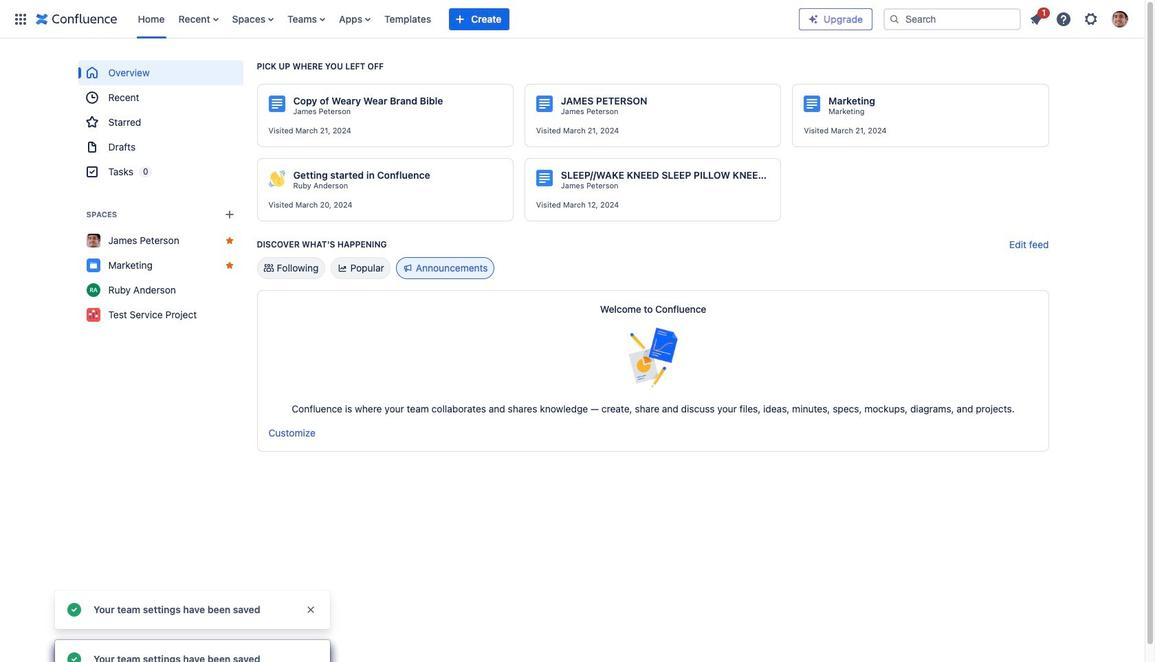 Task type: vqa. For each thing, say whether or not it's contained in the screenshot.
search icon
yes



Task type: describe. For each thing, give the bounding box(es) containing it.
premium image
[[808, 13, 819, 24]]

global element
[[8, 0, 800, 38]]

:wave: image
[[269, 171, 285, 187]]

create a space image
[[221, 206, 238, 223]]

list for appswitcher icon
[[131, 0, 800, 38]]

appswitcher icon image
[[12, 11, 29, 27]]

list for premium image
[[1024, 5, 1137, 31]]

unstar this space image
[[224, 260, 235, 271]]

search image
[[890, 13, 901, 24]]



Task type: locate. For each thing, give the bounding box(es) containing it.
Search field
[[884, 8, 1022, 30]]

group
[[78, 61, 243, 184]]

2 success image from the top
[[66, 652, 83, 663]]

dismiss image
[[305, 605, 316, 616]]

unstar this space image
[[224, 235, 235, 246]]

0 horizontal spatial list
[[131, 0, 800, 38]]

settings icon image
[[1084, 11, 1100, 27]]

success image
[[66, 602, 83, 619], [66, 652, 83, 663]]

1 success image from the top
[[66, 602, 83, 619]]

help icon image
[[1056, 11, 1073, 27]]

:wave: image
[[269, 171, 285, 187]]

confluence image
[[36, 11, 117, 27], [36, 11, 117, 27]]

notification icon image
[[1029, 11, 1045, 27]]

0 vertical spatial success image
[[66, 602, 83, 619]]

banner
[[0, 0, 1146, 39]]

list
[[131, 0, 800, 38], [1024, 5, 1137, 31]]

1 vertical spatial success image
[[66, 652, 83, 663]]

success image
[[66, 652, 83, 663]]

None search field
[[884, 8, 1022, 30]]

1 horizontal spatial list
[[1024, 5, 1137, 31]]

your profile and preferences image
[[1113, 11, 1129, 27]]

list item
[[1024, 5, 1051, 30]]



